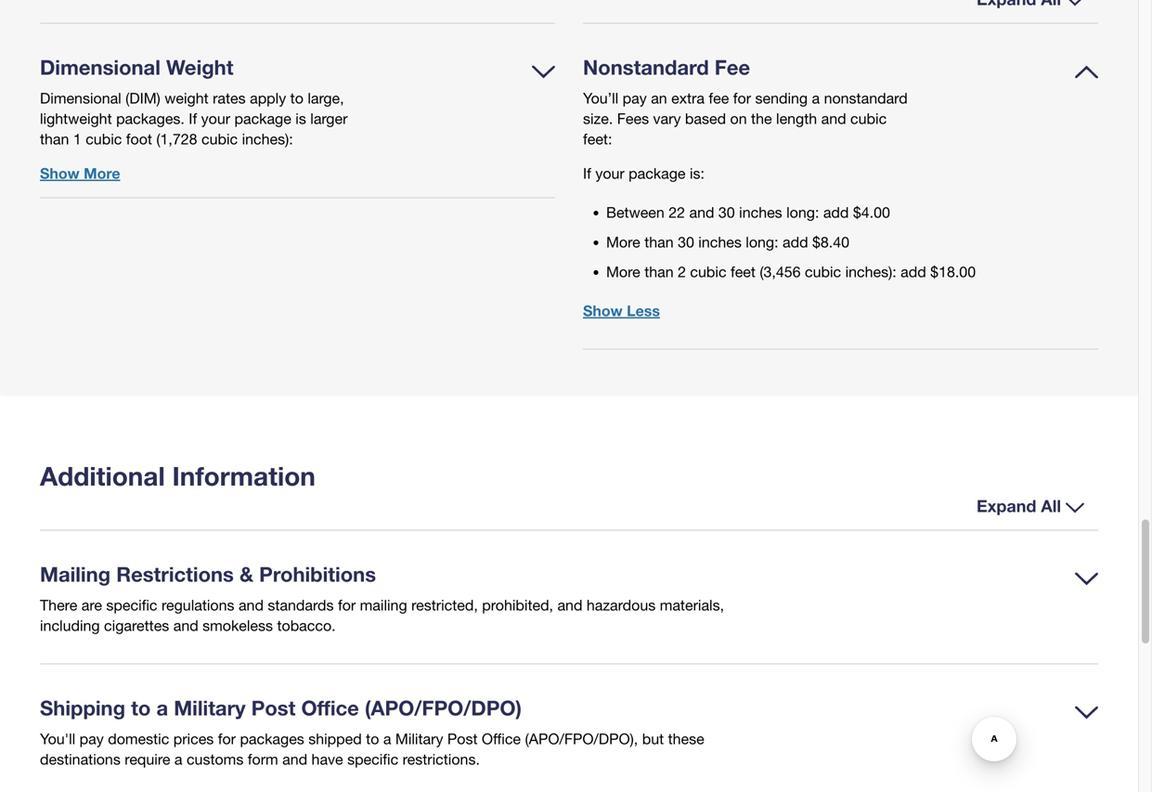 Task type: describe. For each thing, give the bounding box(es) containing it.
to inside dimensional (dim) weight rates apply to large, lightweight packages. if your package is larger than 1 cubic foot (1,728 cubic inches):
[[290, 89, 304, 107]]

you'll
[[40, 730, 75, 747]]

is
[[296, 109, 306, 127]]

cubic right 1
[[86, 130, 122, 148]]

show more link
[[40, 163, 120, 183]]

&
[[240, 562, 254, 586]]

nonstandard
[[583, 55, 709, 79]]

on
[[730, 109, 747, 127]]

expand
[[977, 495, 1037, 516]]

0 vertical spatial 30
[[719, 203, 735, 221]]

specific inside "there are specific regulations and standards for mailing restricted, prohibited, and hazardous materials, including cigarettes and smokeless tobacco."
[[106, 596, 157, 614]]

mailing
[[360, 596, 407, 614]]

pay for nonstandard
[[623, 89, 647, 107]]

show less
[[583, 301, 660, 319]]

to inside you'll pay domestic prices for packages shipped to a military post office (apo/fpo/dpo), but these destinations require a customs form and have specific restrictions.
[[366, 730, 379, 747]]

there are specific regulations and standards for mailing restricted, prohibited, and hazardous materials, including cigarettes and smokeless tobacco.
[[40, 596, 724, 634]]

larger
[[310, 109, 348, 127]]

fee
[[709, 89, 729, 107]]

(dim)
[[126, 89, 160, 107]]

and inside you'll pay domestic prices for packages shipped to a military post office (apo/fpo/dpo), but these destinations require a customs form and have specific restrictions.
[[282, 750, 307, 768]]

and inside the you'll pay an extra fee for sending a nonstandard size. fees vary based on the length and cubic feet:
[[821, 109, 847, 127]]

but
[[642, 730, 664, 747]]

a down prices
[[175, 750, 182, 768]]

shipping to a military post office (apo/fpo/dpo)
[[40, 695, 522, 720]]

dimensional for dimensional (dim) weight rates apply to large, lightweight packages. if your package is larger than 1 cubic foot (1,728 cubic inches):
[[40, 89, 121, 107]]

22
[[669, 203, 685, 221]]

cubic down $8.40
[[805, 263, 841, 280]]

dimensional weight
[[40, 55, 234, 79]]

shipped
[[309, 730, 362, 747]]

you'll
[[583, 89, 619, 107]]

are
[[81, 596, 102, 614]]

fees
[[617, 109, 649, 127]]

materials,
[[660, 596, 724, 614]]

(3,456
[[760, 263, 801, 280]]

is:
[[690, 164, 705, 182]]

extra
[[671, 89, 705, 107]]

0 horizontal spatial add
[[783, 233, 808, 251]]

0 vertical spatial post
[[251, 695, 296, 720]]

nonstandard fee link
[[583, 55, 788, 79]]

1 vertical spatial 30
[[678, 233, 694, 251]]

regulations
[[162, 596, 234, 614]]

nonstandard fee
[[583, 55, 750, 79]]

cigarettes
[[104, 616, 169, 634]]

more inside show more "link"
[[84, 164, 120, 182]]

a up 'domestic'
[[156, 695, 168, 720]]

show for show more
[[40, 164, 80, 182]]

shipping
[[40, 695, 125, 720]]

1 horizontal spatial add
[[824, 203, 849, 221]]

weight
[[166, 55, 234, 79]]

more than 2 cubic feet (3,456 cubic inches): add $18.00
[[606, 263, 976, 280]]

military inside you'll pay domestic prices for packages shipped to a military post office (apo/fpo/dpo), but these destinations require a customs form and have specific restrictions.
[[395, 730, 443, 747]]

1 vertical spatial package
[[629, 164, 686, 182]]

shipping to a military post office (apo/fpo/dpo) link
[[40, 695, 559, 720]]

additional
[[40, 460, 165, 491]]

package inside dimensional (dim) weight rates apply to large, lightweight packages. if your package is larger than 1 cubic foot (1,728 cubic inches):
[[234, 109, 291, 127]]

pay for shipping
[[80, 730, 104, 747]]

more for more than 2 cubic feet (3,456 cubic inches): add $18.00
[[606, 263, 641, 280]]

and up smokeless
[[239, 596, 264, 614]]

mailing restrictions & prohibitions link
[[40, 562, 413, 586]]

feet
[[731, 263, 756, 280]]

between
[[606, 203, 665, 221]]

less
[[627, 301, 660, 319]]

$8.40
[[813, 233, 850, 251]]

including
[[40, 616, 100, 634]]

have
[[312, 750, 343, 768]]

restrictions.
[[403, 750, 480, 768]]

size.
[[583, 109, 613, 127]]

dimensional for dimensional weight
[[40, 55, 161, 79]]

$18.00
[[931, 263, 976, 280]]

you'll pay an extra fee for sending a nonstandard size. fees vary based on the length and cubic feet:
[[583, 89, 908, 148]]

form
[[248, 750, 278, 768]]

require
[[125, 750, 170, 768]]

hazardous
[[587, 596, 656, 614]]

2
[[678, 263, 686, 280]]

based
[[685, 109, 726, 127]]

if inside dimensional (dim) weight rates apply to large, lightweight packages. if your package is larger than 1 cubic foot (1,728 cubic inches):
[[189, 109, 197, 127]]

sending
[[755, 89, 808, 107]]

a inside the you'll pay an extra fee for sending a nonstandard size. fees vary based on the length and cubic feet:
[[812, 89, 820, 107]]

foot
[[126, 130, 152, 148]]

more for more than 30 inches long: add $8.40
[[606, 233, 641, 251]]

show more
[[40, 164, 120, 182]]



Task type: vqa. For each thing, say whether or not it's contained in the screenshot.
most
no



Task type: locate. For each thing, give the bounding box(es) containing it.
$4.00
[[853, 203, 890, 221]]

there
[[40, 596, 77, 614]]

dimensional up lightweight on the left top of page
[[40, 89, 121, 107]]

1 vertical spatial long:
[[746, 233, 779, 251]]

1 vertical spatial pay
[[80, 730, 104, 747]]

cubic down nonstandard
[[851, 109, 887, 127]]

1 vertical spatial to
[[131, 695, 151, 720]]

1 vertical spatial specific
[[347, 750, 399, 768]]

0 vertical spatial than
[[40, 130, 69, 148]]

prices
[[173, 730, 214, 747]]

1 horizontal spatial pay
[[623, 89, 647, 107]]

if down feet:
[[583, 164, 591, 182]]

0 vertical spatial specific
[[106, 596, 157, 614]]

rates
[[213, 89, 246, 107]]

cubic down rates
[[201, 130, 238, 148]]

customs
[[187, 750, 244, 768]]

than
[[40, 130, 69, 148], [645, 233, 674, 251], [645, 263, 674, 280]]

between 22 and 30 inches long: add $4.00
[[606, 203, 890, 221]]

inches): down $8.40
[[846, 263, 897, 280]]

0 vertical spatial add
[[824, 203, 849, 221]]

0 horizontal spatial pay
[[80, 730, 104, 747]]

if
[[189, 109, 197, 127], [583, 164, 591, 182]]

dimensional inside dimensional (dim) weight rates apply to large, lightweight packages. if your package is larger than 1 cubic foot (1,728 cubic inches):
[[40, 89, 121, 107]]

for up "customs"
[[218, 730, 236, 747]]

more up the show less
[[606, 263, 641, 280]]

(apo/fpo/dpo)
[[365, 695, 522, 720]]

1 vertical spatial post
[[447, 730, 478, 747]]

military
[[174, 695, 246, 720], [395, 730, 443, 747]]

0 horizontal spatial 30
[[678, 233, 694, 251]]

1 vertical spatial inches):
[[846, 263, 897, 280]]

than left 2
[[645, 263, 674, 280]]

0 horizontal spatial show
[[40, 164, 80, 182]]

2 vertical spatial than
[[645, 263, 674, 280]]

than for more than 30 inches long: add $8.40
[[645, 233, 674, 251]]

0 vertical spatial dimensional
[[40, 55, 161, 79]]

and left "hazardous"
[[558, 596, 583, 614]]

show for show less
[[583, 301, 623, 319]]

1 horizontal spatial office
[[482, 730, 521, 747]]

a
[[812, 89, 820, 107], [156, 695, 168, 720], [383, 730, 391, 747], [175, 750, 182, 768]]

pay up "destinations"
[[80, 730, 104, 747]]

show left less on the top
[[583, 301, 623, 319]]

2 vertical spatial more
[[606, 263, 641, 280]]

than for more than 2 cubic feet (3,456 cubic inches): add $18.00
[[645, 263, 674, 280]]

1 vertical spatial add
[[783, 233, 808, 251]]

0 horizontal spatial office
[[301, 695, 359, 720]]

for inside you'll pay domestic prices for packages shipped to a military post office (apo/fpo/dpo), but these destinations require a customs form and have specific restrictions.
[[218, 730, 236, 747]]

pay up fees
[[623, 89, 647, 107]]

military up restrictions.
[[395, 730, 443, 747]]

1 dimensional from the top
[[40, 55, 161, 79]]

apply
[[250, 89, 286, 107]]

restrictions
[[116, 562, 234, 586]]

office
[[301, 695, 359, 720], [482, 730, 521, 747]]

30 up more than 30 inches long: add $8.40
[[719, 203, 735, 221]]

all
[[1041, 495, 1061, 516]]

inches): down apply
[[242, 130, 293, 148]]

specific up cigarettes
[[106, 596, 157, 614]]

cubic right 2
[[690, 263, 727, 280]]

more down lightweight on the left top of page
[[84, 164, 120, 182]]

0 vertical spatial to
[[290, 89, 304, 107]]

package left is:
[[629, 164, 686, 182]]

military up prices
[[174, 695, 246, 720]]

for
[[733, 89, 751, 107], [338, 596, 356, 614], [218, 730, 236, 747]]

1 horizontal spatial specific
[[347, 750, 399, 768]]

vary
[[653, 109, 681, 127]]

1 horizontal spatial for
[[338, 596, 356, 614]]

if your package is:
[[583, 164, 705, 182]]

0 vertical spatial for
[[733, 89, 751, 107]]

1 vertical spatial than
[[645, 233, 674, 251]]

post inside you'll pay domestic prices for packages shipped to a military post office (apo/fpo/dpo), but these destinations require a customs form and have specific restrictions.
[[447, 730, 478, 747]]

1 horizontal spatial package
[[629, 164, 686, 182]]

specific
[[106, 596, 157, 614], [347, 750, 399, 768]]

to up 'domestic'
[[131, 695, 151, 720]]

inches): inside dimensional (dim) weight rates apply to large, lightweight packages. if your package is larger than 1 cubic foot (1,728 cubic inches):
[[242, 130, 293, 148]]

standards
[[268, 596, 334, 614]]

mailing restrictions & prohibitions
[[40, 562, 376, 586]]

0 horizontal spatial specific
[[106, 596, 157, 614]]

packages
[[240, 730, 304, 747]]

1 horizontal spatial post
[[447, 730, 478, 747]]

length
[[776, 109, 817, 127]]

than inside dimensional (dim) weight rates apply to large, lightweight packages. if your package is larger than 1 cubic foot (1,728 cubic inches):
[[40, 130, 69, 148]]

pay inside the you'll pay an extra fee for sending a nonstandard size. fees vary based on the length and cubic feet:
[[623, 89, 647, 107]]

package
[[234, 109, 291, 127], [629, 164, 686, 182]]

0 vertical spatial package
[[234, 109, 291, 127]]

your down rates
[[201, 109, 230, 127]]

long: up $8.40
[[787, 203, 819, 221]]

domestic
[[108, 730, 169, 747]]

post up 'packages'
[[251, 695, 296, 720]]

and right length
[[821, 109, 847, 127]]

add up $8.40
[[824, 203, 849, 221]]

2 horizontal spatial to
[[366, 730, 379, 747]]

(1,728
[[156, 130, 197, 148]]

30 up 2
[[678, 233, 694, 251]]

show inside "link"
[[40, 164, 80, 182]]

(apo/fpo/dpo),
[[525, 730, 638, 747]]

and down regulations
[[173, 616, 198, 634]]

dimensional (dim) weight rates apply to large, lightweight packages. if your package is larger than 1 cubic foot (1,728 cubic inches):
[[40, 89, 348, 148]]

your down feet:
[[596, 164, 625, 182]]

more than 30 inches long: add $8.40
[[606, 233, 850, 251]]

packages.
[[116, 109, 185, 127]]

you'll pay domestic prices for packages shipped to a military post office (apo/fpo/dpo), but these destinations require a customs form and have specific restrictions.
[[40, 730, 705, 768]]

for inside the you'll pay an extra fee for sending a nonstandard size. fees vary based on the length and cubic feet:
[[733, 89, 751, 107]]

if down weight
[[189, 109, 197, 127]]

0 horizontal spatial package
[[234, 109, 291, 127]]

than left 1
[[40, 130, 69, 148]]

0 vertical spatial pay
[[623, 89, 647, 107]]

2 horizontal spatial for
[[733, 89, 751, 107]]

0 horizontal spatial if
[[189, 109, 197, 127]]

post
[[251, 695, 296, 720], [447, 730, 478, 747]]

2 horizontal spatial add
[[901, 263, 926, 280]]

to right shipped
[[366, 730, 379, 747]]

weight
[[165, 89, 209, 107]]

1 vertical spatial dimensional
[[40, 89, 121, 107]]

prohibitions
[[259, 562, 376, 586]]

0 horizontal spatial to
[[131, 695, 151, 720]]

a up length
[[812, 89, 820, 107]]

long:
[[787, 203, 819, 221], [746, 233, 779, 251]]

inches up more than 30 inches long: add $8.40
[[739, 203, 783, 221]]

0 horizontal spatial post
[[251, 695, 296, 720]]

for inside "there are specific regulations and standards for mailing restricted, prohibited, and hazardous materials, including cigarettes and smokeless tobacco."
[[338, 596, 356, 614]]

pay inside you'll pay domestic prices for packages shipped to a military post office (apo/fpo/dpo), but these destinations require a customs form and have specific restrictions.
[[80, 730, 104, 747]]

dimensional
[[40, 55, 161, 79], [40, 89, 121, 107]]

pay
[[623, 89, 647, 107], [80, 730, 104, 747]]

nonstandard
[[824, 89, 908, 107]]

add left $18.00
[[901, 263, 926, 280]]

0 horizontal spatial inches):
[[242, 130, 293, 148]]

1 horizontal spatial to
[[290, 89, 304, 107]]

inches up feet
[[699, 233, 742, 251]]

for up 'on'
[[733, 89, 751, 107]]

2 vertical spatial add
[[901, 263, 926, 280]]

1 horizontal spatial if
[[583, 164, 591, 182]]

specific down shipped
[[347, 750, 399, 768]]

and down 'packages'
[[282, 750, 307, 768]]

1 vertical spatial your
[[596, 164, 625, 182]]

these
[[668, 730, 705, 747]]

1 vertical spatial more
[[606, 233, 641, 251]]

for left mailing
[[338, 596, 356, 614]]

fee
[[715, 55, 750, 79]]

package down apply
[[234, 109, 291, 127]]

smokeless
[[203, 616, 273, 634]]

0 vertical spatial inches):
[[242, 130, 293, 148]]

0 vertical spatial office
[[301, 695, 359, 720]]

1 vertical spatial if
[[583, 164, 591, 182]]

1 horizontal spatial show
[[583, 301, 623, 319]]

0 vertical spatial military
[[174, 695, 246, 720]]

the
[[751, 109, 772, 127]]

add
[[824, 203, 849, 221], [783, 233, 808, 251], [901, 263, 926, 280]]

lightweight
[[40, 109, 112, 127]]

to up is
[[290, 89, 304, 107]]

2 dimensional from the top
[[40, 89, 121, 107]]

large,
[[308, 89, 344, 107]]

specific inside you'll pay domestic prices for packages shipped to a military post office (apo/fpo/dpo), but these destinations require a customs form and have specific restrictions.
[[347, 750, 399, 768]]

tobacco.
[[277, 616, 336, 634]]

your
[[201, 109, 230, 127], [596, 164, 625, 182]]

feet:
[[583, 130, 612, 148]]

a right shipped
[[383, 730, 391, 747]]

0 horizontal spatial your
[[201, 109, 230, 127]]

dimensional up (dim)
[[40, 55, 161, 79]]

1 horizontal spatial inches):
[[846, 263, 897, 280]]

1 vertical spatial military
[[395, 730, 443, 747]]

to
[[290, 89, 304, 107], [131, 695, 151, 720], [366, 730, 379, 747]]

0 vertical spatial if
[[189, 109, 197, 127]]

additional information expand all
[[40, 460, 1061, 516]]

destinations
[[40, 750, 121, 768]]

post up restrictions.
[[447, 730, 478, 747]]

your inside dimensional (dim) weight rates apply to large, lightweight packages. if your package is larger than 1 cubic foot (1,728 cubic inches):
[[201, 109, 230, 127]]

2 vertical spatial for
[[218, 730, 236, 747]]

long: down between 22 and 30 inches long: add $4.00 at the right of the page
[[746, 233, 779, 251]]

than down 22
[[645, 233, 674, 251]]

1 vertical spatial show
[[583, 301, 623, 319]]

0 vertical spatial long:
[[787, 203, 819, 221]]

1 horizontal spatial long:
[[787, 203, 819, 221]]

1 vertical spatial for
[[338, 596, 356, 614]]

mailing
[[40, 562, 111, 586]]

2 vertical spatial to
[[366, 730, 379, 747]]

office up shipped
[[301, 695, 359, 720]]

add up more than 2 cubic feet (3,456 cubic inches): add $18.00
[[783, 233, 808, 251]]

1 vertical spatial office
[[482, 730, 521, 747]]

0 horizontal spatial for
[[218, 730, 236, 747]]

cubic
[[851, 109, 887, 127], [86, 130, 122, 148], [201, 130, 238, 148], [690, 263, 727, 280], [805, 263, 841, 280]]

30
[[719, 203, 735, 221], [678, 233, 694, 251]]

1 horizontal spatial 30
[[719, 203, 735, 221]]

and right 22
[[689, 203, 715, 221]]

more down between
[[606, 233, 641, 251]]

0 vertical spatial show
[[40, 164, 80, 182]]

1 horizontal spatial military
[[395, 730, 443, 747]]

dimensional weight link
[[40, 55, 271, 79]]

office down (apo/fpo/dpo)
[[482, 730, 521, 747]]

0 horizontal spatial long:
[[746, 233, 779, 251]]

restricted,
[[411, 596, 478, 614]]

prohibited,
[[482, 596, 553, 614]]

an
[[651, 89, 667, 107]]

0 vertical spatial your
[[201, 109, 230, 127]]

0 vertical spatial inches
[[739, 203, 783, 221]]

information
[[172, 460, 316, 491]]

1
[[73, 130, 82, 148]]

1 horizontal spatial your
[[596, 164, 625, 182]]

0 horizontal spatial military
[[174, 695, 246, 720]]

show less link
[[583, 300, 660, 321]]

and
[[821, 109, 847, 127], [689, 203, 715, 221], [239, 596, 264, 614], [558, 596, 583, 614], [173, 616, 198, 634], [282, 750, 307, 768]]

cubic inside the you'll pay an extra fee for sending a nonstandard size. fees vary based on the length and cubic feet:
[[851, 109, 887, 127]]

0 vertical spatial more
[[84, 164, 120, 182]]

office inside you'll pay domestic prices for packages shipped to a military post office (apo/fpo/dpo), but these destinations require a customs form and have specific restrictions.
[[482, 730, 521, 747]]

show down 1
[[40, 164, 80, 182]]

1 vertical spatial inches
[[699, 233, 742, 251]]



